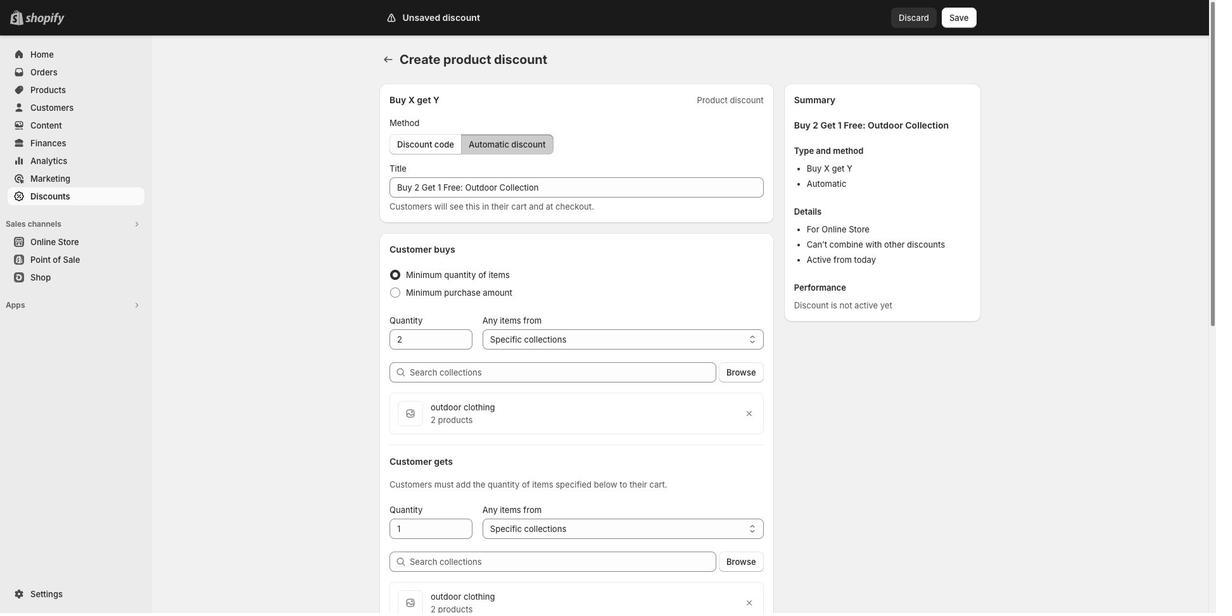 Task type: locate. For each thing, give the bounding box(es) containing it.
None text field
[[390, 177, 764, 198], [390, 329, 472, 350], [390, 177, 764, 198], [390, 329, 472, 350]]

None text field
[[390, 519, 472, 539]]

Search collections text field
[[410, 552, 716, 572]]



Task type: vqa. For each thing, say whether or not it's contained in the screenshot.
text box
yes



Task type: describe. For each thing, give the bounding box(es) containing it.
shopify image
[[25, 13, 65, 25]]

Search collections text field
[[410, 362, 716, 383]]



